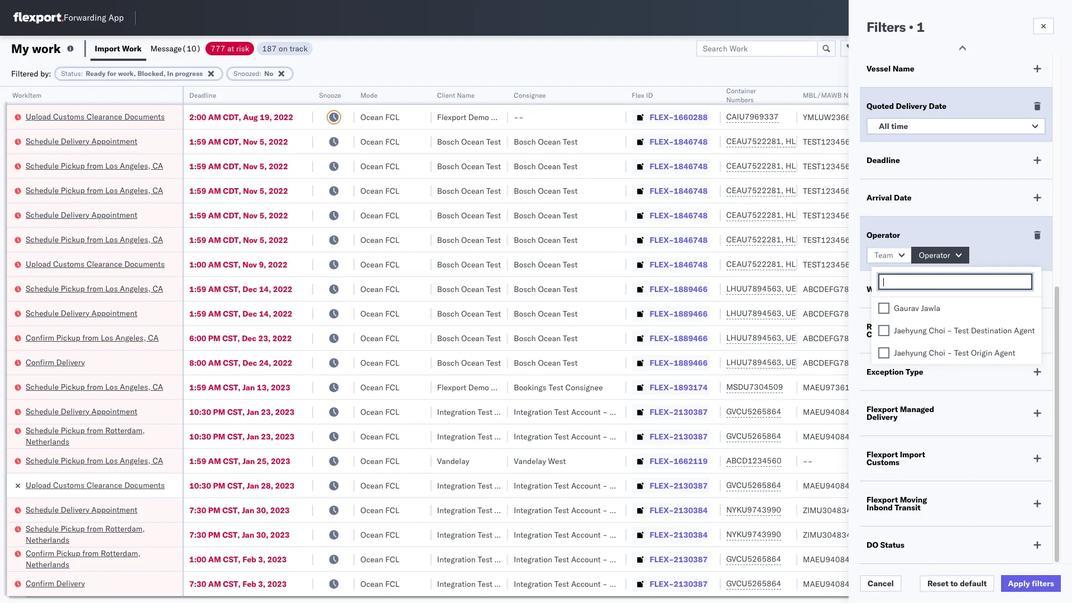 Task type: describe. For each thing, give the bounding box(es) containing it.
2 30, from the top
[[256, 530, 269, 540]]

20 flex- from the top
[[650, 579, 674, 589]]

jan left 25,
[[243, 456, 255, 466]]

client
[[437, 91, 456, 99]]

1 upload customs clearance documents button from the top
[[26, 111, 165, 123]]

10 ocean fcl from the top
[[361, 333, 400, 343]]

resize handle column header for container numbers button
[[785, 87, 798, 604]]

schedule for 3rd schedule delivery appointment "link" from the top
[[26, 308, 59, 318]]

28,
[[261, 481, 273, 491]]

1 7:30 pm cst, jan 30, 2023 from the top
[[189, 505, 290, 516]]

operator button
[[912, 247, 970, 264]]

am for 1st schedule pickup from los angeles, ca link from the bottom of the page
[[208, 456, 221, 466]]

moving
[[901, 495, 928, 505]]

workitem button
[[7, 89, 172, 100]]

4 fcl from the top
[[386, 186, 400, 196]]

1846748 for 5th schedule pickup from los angeles, ca link from the bottom
[[674, 186, 708, 196]]

2 1:59 am cdt, nov 5, 2022 from the top
[[189, 161, 288, 171]]

am for 2nd schedule pickup from los angeles, ca link from the bottom
[[208, 383, 221, 393]]

schedule delivery appointment for 5th schedule delivery appointment "link" from the bottom
[[26, 136, 137, 146]]

187 on track
[[262, 43, 308, 53]]

1 flex- from the top
[[650, 112, 674, 122]]

ready inside ready for customs clearance
[[867, 322, 890, 332]]

apply filters button
[[1002, 576, 1062, 592]]

1662119
[[674, 456, 708, 466]]

0 vertical spatial type
[[908, 284, 925, 295]]

1 7:30 from the top
[[189, 505, 206, 516]]

6 karl from the top
[[610, 555, 624, 565]]

gvcu5265864 for confirm pickup from rotterdam, netherlands
[[727, 554, 782, 564]]

pm up '1:00 am cst, feb 3, 2023'
[[208, 530, 221, 540]]

schedule for 5th schedule delivery appointment "link" from the bottom
[[26, 136, 59, 146]]

schedule pickup from los angeles, ca for 6th schedule pickup from los angeles, ca link from the bottom of the page
[[26, 161, 163, 171]]

hlxu6269489, for 6th schedule pickup from los angeles, ca link from the bottom of the page
[[786, 161, 843, 171]]

jan up 25,
[[247, 432, 259, 442]]

8:00 am cst, dec 24, 2022
[[189, 358, 293, 368]]

my work
[[11, 41, 61, 56]]

work,
[[118, 69, 136, 77]]

5 ceau7522281, from the top
[[727, 235, 784, 245]]

0 vertical spatial status
[[61, 69, 81, 77]]

12 flex- from the top
[[650, 383, 674, 393]]

integration for 10:30 schedule pickup from rotterdam, netherlands link
[[514, 432, 553, 442]]

777
[[211, 43, 225, 53]]

3 schedule pickup from los angeles, ca button from the top
[[26, 234, 163, 246]]

23, for schedule pickup from rotterdam, netherlands
[[261, 432, 273, 442]]

cst, left 9,
[[223, 260, 241, 270]]

apply filters
[[1009, 579, 1055, 589]]

14 fcl from the top
[[386, 432, 400, 442]]

19 flex- from the top
[[650, 555, 674, 565]]

transit
[[895, 503, 921, 513]]

2 vertical spatial agent
[[1052, 407, 1073, 417]]

2023 right 28,
[[275, 481, 295, 491]]

cst, up '1:00 am cst, feb 3, 2023'
[[223, 530, 240, 540]]

2130387 for confirm delivery
[[674, 579, 708, 589]]

12 ocean fcl from the top
[[361, 383, 400, 393]]

6 ceau7522281, from the top
[[727, 259, 784, 269]]

by:
[[40, 68, 51, 79]]

6 am from the top
[[208, 235, 221, 245]]

do status
[[867, 540, 905, 550]]

5 integration test account - karl lagerfeld from the top
[[514, 530, 660, 540]]

flex-2130387 for schedule delivery appointment
[[650, 407, 708, 417]]

4 1889466 from the top
[[674, 358, 708, 368]]

from for 3rd schedule pickup from los angeles, ca link from the bottom
[[87, 284, 103, 294]]

flex-1662119
[[650, 456, 708, 466]]

jan up '1:00 am cst, feb 3, 2023'
[[242, 530, 255, 540]]

1 fcl from the top
[[386, 112, 400, 122]]

14 ocean fcl from the top
[[361, 432, 400, 442]]

exception type
[[867, 367, 924, 377]]

arrival
[[867, 193, 893, 203]]

ready for customs clearance
[[867, 322, 940, 340]]

3 1:59 am cdt, nov 5, 2022 from the top
[[189, 186, 288, 196]]

upload for second the upload customs clearance documents "button" from the bottom of the page
[[26, 111, 51, 122]]

consignee inside 'button'
[[514, 91, 546, 99]]

3 maeu9408431 from the top
[[804, 481, 860, 491]]

hlxu6269489, for 5th schedule pickup from los angeles, ca link from the bottom
[[786, 186, 843, 196]]

pickup for confirm pickup from los angeles, ca link
[[56, 333, 80, 343]]

5 schedule delivery appointment button from the top
[[26, 504, 137, 517]]

resize handle column header for flex id button
[[708, 87, 721, 604]]

on
[[279, 43, 288, 53]]

no
[[265, 69, 274, 77]]

action
[[1034, 43, 1058, 53]]

numbers for container numbers
[[727, 96, 754, 104]]

omkar
[[951, 333, 975, 343]]

1 vertical spatial work
[[867, 284, 887, 295]]

6 schedule pickup from los angeles, ca link from the top
[[26, 455, 163, 466]]

confirm pickup from los angeles, ca
[[26, 333, 159, 343]]

exception
[[867, 367, 905, 377]]

container numbers button
[[721, 84, 787, 105]]

6 test123456 from the top
[[804, 260, 851, 270]]

flex-1660288
[[650, 112, 708, 122]]

maeu9408431 for schedule delivery appointment
[[804, 407, 860, 417]]

confirm for first confirm delivery button from the top of the page
[[26, 357, 54, 367]]

13,
[[257, 383, 269, 393]]

nov for 5th schedule delivery appointment "link" from the bottom
[[243, 137, 258, 147]]

pickup for 6th schedule pickup from los angeles, ca link from the bottom of the page
[[61, 161, 85, 171]]

angeles, for 6th schedule pickup from los angeles, ca link from the bottom of the page
[[120, 161, 151, 171]]

3 abcdefg78456546 from the top
[[804, 333, 879, 343]]

25,
[[257, 456, 269, 466]]

mbl/mawb
[[804, 91, 843, 99]]

name for vessel name
[[893, 64, 915, 74]]

schedule for fourth schedule pickup from los angeles, ca link from the bottom
[[26, 234, 59, 244]]

2 schedule pickup from los angeles, ca button from the top
[[26, 185, 163, 197]]

10:30 pm cst, jan 28, 2023
[[189, 481, 295, 491]]

15 fcl from the top
[[386, 456, 400, 466]]

•
[[910, 18, 914, 35]]

1 horizontal spatial deadline
[[867, 155, 901, 165]]

flexport managed delivery
[[867, 405, 935, 422]]

cst, up the 8:00 am cst, dec 24, 2022
[[223, 333, 240, 343]]

confirm for confirm pickup from rotterdam, netherlands button
[[26, 548, 54, 559]]

2 nyku9743990 from the top
[[727, 530, 782, 540]]

batch
[[1010, 43, 1032, 53]]

1 vertical spatial jaehyung
[[895, 348, 928, 358]]

in
[[167, 69, 173, 77]]

import inside 'button'
[[95, 43, 120, 53]]

confirm delivery for 2nd "confirm delivery" link
[[26, 579, 85, 589]]

19 fcl from the top
[[386, 555, 400, 565]]

1 cdt, from the top
[[223, 112, 241, 122]]

flex id
[[632, 91, 653, 99]]

23, for schedule delivery appointment
[[261, 407, 273, 417]]

vandelay west
[[514, 456, 566, 466]]

resize handle column header for deadline button
[[300, 87, 314, 604]]

4 lhuu7894563, uetu5238478 from the top
[[727, 358, 841, 368]]

flexport inside flexport managed delivery
[[867, 405, 899, 415]]

demo for -
[[469, 112, 489, 122]]

2 uetu5238478 from the top
[[787, 308, 841, 319]]

2 vertical spatial choi
[[986, 407, 1003, 417]]

flexport inside flexport moving inbond transit
[[867, 495, 899, 505]]

5 flex- from the top
[[650, 210, 674, 220]]

3 flex-1846748 from the top
[[650, 186, 708, 196]]

5 1846748 from the top
[[674, 235, 708, 245]]

los for 5th schedule pickup from los angeles, ca link from the bottom
[[105, 185, 118, 195]]

ceau7522281, for 2nd schedule delivery appointment "link" from the top of the page
[[727, 210, 784, 220]]

2023 for 10:30 schedule pickup from rotterdam, netherlands link
[[275, 432, 295, 442]]

integration for 2nd "confirm delivery" link
[[514, 579, 553, 589]]

5 schedule pickup from los angeles, ca button from the top
[[26, 381, 163, 394]]

187
[[262, 43, 277, 53]]

1 lhuu7894563, uetu5238478 from the top
[[727, 284, 841, 294]]

confirm pickup from los angeles, ca button
[[26, 332, 159, 345]]

import work button
[[90, 36, 146, 61]]

4 lagerfeld from the top
[[626, 505, 660, 516]]

from for confirm pickup from los angeles, ca link
[[82, 333, 99, 343]]

resize handle column header for client name button
[[495, 87, 509, 604]]

list box containing gaurav jawla
[[872, 297, 1042, 364]]

flexport import customs
[[867, 450, 926, 468]]

1 horizontal spatial origin
[[1028, 407, 1050, 417]]

id
[[647, 91, 653, 99]]

forwarding app link
[[13, 12, 124, 23]]

5, for 5th schedule delivery appointment "link" from the bottom
[[260, 137, 267, 147]]

schedule for 5th schedule pickup from los angeles, ca link from the bottom
[[26, 185, 59, 195]]

work inside 'button'
[[122, 43, 142, 53]]

integration for schedule pickup from rotterdam, netherlands link corresponding to 7:30
[[514, 530, 553, 540]]

upload customs clearance documents link for 2nd the upload customs clearance documents "button" from the top of the page
[[26, 258, 165, 270]]

pm down 10:30 pm cst, jan 28, 2023
[[208, 505, 221, 516]]

flexport moving inbond transit
[[867, 495, 928, 513]]

filters
[[1033, 579, 1055, 589]]

1 confirm delivery button from the top
[[26, 357, 85, 369]]

schedule pickup from los angeles, ca for 3rd schedule pickup from los angeles, ca link from the bottom
[[26, 284, 163, 294]]

pm down the 1:59 am cst, jan 25, 2023
[[213, 481, 225, 491]]

flex-2130387 for confirm pickup from rotterdam, netherlands
[[650, 555, 708, 565]]

ceau7522281, hlxu6269489, hlxu8034992 for 2nd schedule delivery appointment "link" from the top of the page
[[727, 210, 900, 220]]

10:30 pm cst, jan 23, 2023 for schedule pickup from rotterdam, netherlands
[[189, 432, 295, 442]]

quoted
[[867, 101, 895, 111]]

6 account from the top
[[572, 555, 601, 565]]

pickup for 5th schedule pickup from los angeles, ca link from the bottom
[[61, 185, 85, 195]]

client name
[[437, 91, 475, 99]]

12 fcl from the top
[[386, 383, 400, 393]]

: for snoozed
[[260, 69, 262, 77]]

6 ocean fcl from the top
[[361, 235, 400, 245]]

am for 3rd schedule delivery appointment "link" from the top
[[208, 309, 221, 319]]

hlxu8034992 for 5th schedule delivery appointment "link" from the bottom
[[845, 136, 900, 146]]

los for confirm pickup from los angeles, ca link
[[101, 333, 113, 343]]

snooze
[[319, 91, 341, 99]]

all time
[[880, 121, 909, 131]]

angeles, for 1st schedule pickup from los angeles, ca link from the bottom of the page
[[120, 456, 151, 466]]

0 vertical spatial agent
[[1015, 326, 1036, 336]]

1:59 am cst, jan 25, 2023
[[189, 456, 291, 466]]

confirm pickup from rotterdam, netherlands button
[[26, 548, 168, 571]]

1
[[917, 18, 925, 35]]

6 schedule pickup from los angeles, ca button from the top
[[26, 455, 163, 467]]

0 vertical spatial choi
[[930, 326, 946, 336]]

1 lagerfeld from the top
[[626, 407, 660, 417]]

vandelay for vandelay
[[437, 456, 470, 466]]

schedule pickup from rotterdam, netherlands for 10:30 pm cst, jan 23, 2023
[[26, 426, 145, 447]]

7:30 for schedule pickup from rotterdam, netherlands
[[189, 530, 206, 540]]

11 fcl from the top
[[386, 358, 400, 368]]

1 flex-1889466 from the top
[[650, 284, 708, 294]]

vessel
[[867, 64, 891, 74]]

snoozed : no
[[234, 69, 274, 77]]

cst, up 1:59 am cst, jan 13, 2023
[[223, 358, 241, 368]]

angeles, for fourth schedule pickup from los angeles, ca link from the bottom
[[120, 234, 151, 244]]

3 flex-1889466 from the top
[[650, 333, 708, 343]]

am for 2nd "confirm delivery" link
[[208, 579, 221, 589]]

batch action
[[1010, 43, 1058, 53]]

client name button
[[432, 89, 497, 100]]

jawla inside 'list box'
[[922, 303, 941, 314]]

0 vertical spatial 23,
[[259, 333, 271, 343]]

team button
[[867, 247, 913, 264]]

10:30 pm cst, jan 23, 2023 for schedule delivery appointment
[[189, 407, 295, 417]]

777 at risk
[[211, 43, 249, 53]]

arrival date
[[867, 193, 912, 203]]

aug
[[243, 112, 258, 122]]

mode button
[[355, 89, 421, 100]]

3 karl from the top
[[610, 481, 624, 491]]

10 am from the top
[[208, 358, 221, 368]]

gvcu5265864 for confirm delivery
[[727, 579, 782, 589]]

pm up the 1:59 am cst, jan 25, 2023
[[213, 432, 225, 442]]

3 flex-2130387 from the top
[[650, 481, 708, 491]]

work
[[32, 41, 61, 56]]

schedule delivery appointment for 2nd schedule delivery appointment "link" from the top of the page
[[26, 210, 137, 220]]

risk
[[236, 43, 249, 53]]

cst, up the 1:59 am cst, jan 25, 2023
[[227, 432, 245, 442]]

savant
[[977, 333, 1001, 343]]

2 ocean fcl from the top
[[361, 137, 400, 147]]

app
[[109, 13, 124, 23]]

snoozed
[[234, 69, 260, 77]]

schedule pickup from rotterdam, netherlands link for 7:30
[[26, 523, 168, 546]]

16 fcl from the top
[[386, 481, 400, 491]]

1:59 for 1st schedule pickup from los angeles, ca link from the bottom of the page
[[189, 456, 206, 466]]

6 hlxu8034992 from the top
[[845, 259, 900, 269]]

1 vertical spatial date
[[895, 193, 912, 203]]

17 flex- from the top
[[650, 505, 674, 516]]

8:00
[[189, 358, 206, 368]]

4 schedule delivery appointment link from the top
[[26, 406, 137, 417]]

3 lhuu7894563, from the top
[[727, 333, 785, 343]]

rotterdam, for 7:30 pm cst, jan 30, 2023
[[105, 524, 145, 534]]

2023 for 2nd schedule delivery appointment "link" from the bottom of the page
[[275, 407, 295, 417]]

ca for fifth the schedule pickup from los angeles, ca 'button' from the top of the page
[[153, 382, 163, 392]]

1:59 for 2nd schedule delivery appointment "link" from the top of the page
[[189, 210, 206, 220]]

flexport demo consignee for --
[[437, 112, 529, 122]]

progress
[[175, 69, 203, 77]]

5 1:59 am cdt, nov 5, 2022 from the top
[[189, 235, 288, 245]]

8 flex- from the top
[[650, 284, 674, 294]]

vandelay for vandelay west
[[514, 456, 547, 466]]

2 lagerfeld from the top
[[626, 432, 660, 442]]

0 vertical spatial ready
[[86, 69, 106, 77]]

3 uetu5238478 from the top
[[787, 333, 841, 343]]

5 hlxu6269489, from the top
[[786, 235, 843, 245]]

6 fcl from the top
[[386, 235, 400, 245]]

(10)
[[182, 43, 201, 53]]

3 schedule pickup from los angeles, ca link from the top
[[26, 234, 163, 245]]

for
[[107, 69, 116, 77]]

work item type
[[867, 284, 925, 295]]

flexport inside flexport import customs
[[867, 450, 899, 460]]

west
[[549, 456, 566, 466]]

3 resize handle column header from the left
[[342, 87, 355, 604]]

maeu9408431 for confirm pickup from rotterdam, netherlands
[[804, 555, 860, 565]]

1 lhuu7894563, from the top
[[727, 284, 785, 294]]

1 am from the top
[[208, 112, 221, 122]]

1 flex-1846748 from the top
[[650, 137, 708, 147]]

cst, up 7:30 am cst, feb 3, 2023
[[223, 555, 241, 565]]

ca for 1st the schedule pickup from los angeles, ca 'button'
[[153, 161, 163, 171]]

6 cdt, from the top
[[223, 235, 241, 245]]

operator inside button
[[920, 250, 951, 260]]

track
[[290, 43, 308, 53]]

2130387 for confirm pickup from rotterdam, netherlands
[[674, 555, 708, 565]]

angeles, for 2nd schedule pickup from los angeles, ca link from the bottom
[[120, 382, 151, 392]]

1:59 for 2nd schedule pickup from los angeles, ca link from the bottom
[[189, 383, 206, 393]]

msdu7304509
[[727, 382, 784, 392]]

workitem
[[12, 91, 42, 99]]

4 schedule pickup from los angeles, ca button from the top
[[26, 283, 163, 295]]

8 ocean fcl from the top
[[361, 284, 400, 294]]

1:59 am cst, dec 14, 2022 for schedule delivery appointment
[[189, 309, 293, 319]]

deadline button
[[184, 89, 303, 100]]

flex id button
[[627, 89, 710, 100]]

schedule delivery appointment for fifth schedule delivery appointment "link"
[[26, 505, 137, 515]]

hlxu6269489, for 5th schedule delivery appointment "link" from the bottom
[[786, 136, 843, 146]]

reset
[[928, 579, 949, 589]]

clearance inside ready for customs clearance
[[867, 330, 905, 340]]

2 vertical spatial jaehyung
[[951, 407, 984, 417]]

ceau7522281, for 5th schedule delivery appointment "link" from the bottom
[[727, 136, 784, 146]]

1 schedule pickup from los angeles, ca link from the top
[[26, 160, 163, 171]]

18 ocean fcl from the top
[[361, 530, 400, 540]]

10 flex- from the top
[[650, 333, 674, 343]]

13 flex- from the top
[[650, 407, 674, 417]]

6:00 pm cst, dec 23, 2022
[[189, 333, 292, 343]]

3 flex- from the top
[[650, 161, 674, 171]]

schedule for 10:30 schedule pickup from rotterdam, netherlands link
[[26, 426, 59, 436]]

demo for bookings
[[469, 383, 489, 393]]

blocked,
[[138, 69, 166, 77]]

1 vertical spatial type
[[906, 367, 924, 377]]

0 horizontal spatial origin
[[972, 348, 993, 358]]

pickup for confirm pickup from rotterdam, netherlands link
[[56, 548, 80, 559]]

time
[[892, 121, 909, 131]]

all time button
[[867, 118, 1047, 135]]

4 abcdefg78456546 from the top
[[804, 358, 879, 368]]

reset to default button
[[920, 576, 995, 592]]

1:59 am cst, jan 13, 2023
[[189, 383, 291, 393]]

3 1889466 from the top
[[674, 333, 708, 343]]

at
[[227, 43, 234, 53]]



Task type: locate. For each thing, give the bounding box(es) containing it.
13 am from the top
[[208, 555, 221, 565]]

1 uetu5238478 from the top
[[787, 284, 841, 294]]

angeles, for 3rd schedule pickup from los angeles, ca link from the bottom
[[120, 284, 151, 294]]

gaurav jawla
[[951, 112, 998, 122], [951, 137, 998, 147], [951, 210, 998, 220], [895, 303, 941, 314]]

7:30 down '1:00 am cst, feb 3, 2023'
[[189, 579, 206, 589]]

10:30 down 1:59 am cst, jan 13, 2023
[[189, 407, 211, 417]]

1:59 am cst, dec 14, 2022 for schedule pickup from los angeles, ca
[[189, 284, 293, 294]]

1 30, from the top
[[256, 505, 269, 516]]

upload for 2nd the upload customs clearance documents "button" from the top of the page
[[26, 259, 51, 269]]

1846748
[[674, 137, 708, 147], [674, 161, 708, 171], [674, 186, 708, 196], [674, 210, 708, 220], [674, 235, 708, 245], [674, 260, 708, 270]]

1 vertical spatial jaehyung choi - test origin agent
[[951, 407, 1073, 417]]

7 lagerfeld from the top
[[626, 579, 660, 589]]

inbond
[[867, 503, 894, 513]]

schedule pickup from rotterdam, netherlands button
[[26, 425, 168, 448], [26, 523, 168, 547]]

14, down 9,
[[259, 284, 271, 294]]

10:30 for schedule delivery appointment
[[189, 407, 211, 417]]

1:59 am cdt, nov 5, 2022
[[189, 137, 288, 147], [189, 161, 288, 171], [189, 186, 288, 196], [189, 210, 288, 220], [189, 235, 288, 245]]

date right the arrival
[[895, 193, 912, 203]]

7:30 pm cst, jan 30, 2023 up '1:00 am cst, feb 3, 2023'
[[189, 530, 290, 540]]

status right do
[[881, 540, 905, 550]]

2 integration test account - karl lagerfeld from the top
[[514, 432, 660, 442]]

1 horizontal spatial --
[[804, 456, 813, 466]]

managed
[[901, 405, 935, 415]]

4 lhuu7894563, from the top
[[727, 358, 785, 368]]

schedule for 1st schedule pickup from los angeles, ca link from the bottom of the page
[[26, 456, 59, 466]]

1 1846748 from the top
[[674, 137, 708, 147]]

numbers inside "button"
[[844, 91, 872, 99]]

16 flex- from the top
[[650, 481, 674, 491]]

0 vertical spatial upload customs clearance documents button
[[26, 111, 165, 123]]

5, for 2nd schedule delivery appointment "link" from the top of the page
[[260, 210, 267, 220]]

lhuu7894563, uetu5238478
[[727, 284, 841, 294], [727, 308, 841, 319], [727, 333, 841, 343], [727, 358, 841, 368]]

my
[[11, 41, 29, 56]]

rotterdam,
[[105, 426, 145, 436], [105, 524, 145, 534], [101, 548, 141, 559]]

Search Shipments (/) text field
[[859, 10, 967, 26]]

10:30 up the 1:59 am cst, jan 25, 2023
[[189, 432, 211, 442]]

feb for 1:00 am cst, feb 3, 2023
[[243, 555, 256, 565]]

2023 up '1:00 am cst, feb 3, 2023'
[[270, 530, 290, 540]]

2 schedule pickup from los angeles, ca from the top
[[26, 185, 163, 195]]

18 flex- from the top
[[650, 530, 674, 540]]

0 vertical spatial jaehyung
[[895, 326, 928, 336]]

2023
[[271, 383, 291, 393], [275, 407, 295, 417], [275, 432, 295, 442], [271, 456, 291, 466], [275, 481, 295, 491], [270, 505, 290, 516], [270, 530, 290, 540], [268, 555, 287, 565], [268, 579, 287, 589]]

2 schedule delivery appointment link from the top
[[26, 209, 137, 220]]

1 vertical spatial 30,
[[256, 530, 269, 540]]

1 vertical spatial schedule pickup from rotterdam, netherlands link
[[26, 523, 168, 546]]

3, down '1:00 am cst, feb 3, 2023'
[[258, 579, 266, 589]]

numbers inside "container numbers"
[[727, 96, 754, 104]]

cst, up 10:30 pm cst, jan 28, 2023
[[223, 456, 241, 466]]

0 vertical spatial schedule pickup from rotterdam, netherlands
[[26, 426, 145, 447]]

1 integration from the top
[[514, 407, 553, 417]]

6 flex- from the top
[[650, 235, 674, 245]]

flex-1846748 button
[[632, 134, 710, 149], [632, 134, 710, 149], [632, 158, 710, 174], [632, 158, 710, 174], [632, 183, 710, 199], [632, 183, 710, 199], [632, 208, 710, 223], [632, 208, 710, 223], [632, 232, 710, 248], [632, 232, 710, 248], [632, 257, 710, 272], [632, 257, 710, 272]]

4 resize handle column header from the left
[[418, 87, 432, 604]]

customs inside flexport import customs
[[867, 458, 900, 468]]

filtered by:
[[11, 68, 51, 79]]

appointment for 3rd schedule delivery appointment "link" from the top
[[92, 308, 137, 318]]

30, up '1:00 am cst, feb 3, 2023'
[[256, 530, 269, 540]]

7:30 for confirm delivery
[[189, 579, 206, 589]]

gvcu5265864 for schedule delivery appointment
[[727, 407, 782, 417]]

forwarding
[[64, 13, 106, 23]]

1:59 am cst, dec 14, 2022 down 1:00 am cst, nov 9, 2022
[[189, 284, 293, 294]]

1 zimu3048342 from the top
[[804, 505, 857, 516]]

confirm delivery link down confirm pickup from los angeles, ca button
[[26, 357, 85, 368]]

angeles, for 5th schedule pickup from los angeles, ca link from the bottom
[[120, 185, 151, 195]]

16 ocean fcl from the top
[[361, 481, 400, 491]]

1 vertical spatial 1:00
[[189, 555, 206, 565]]

test123456 for 2nd schedule delivery appointment "link" from the top of the page
[[804, 210, 851, 220]]

3 integration test account - karl lagerfeld from the top
[[514, 481, 660, 491]]

pickup
[[61, 161, 85, 171], [61, 185, 85, 195], [61, 234, 85, 244], [61, 284, 85, 294], [56, 333, 80, 343], [61, 382, 85, 392], [61, 426, 85, 436], [61, 456, 85, 466], [61, 524, 85, 534], [56, 548, 80, 559]]

1 vertical spatial schedule pickup from rotterdam, netherlands button
[[26, 523, 168, 547]]

dec up 6:00 pm cst, dec 23, 2022
[[243, 309, 257, 319]]

2 flex-2130387 from the top
[[650, 432, 708, 442]]

for
[[892, 322, 905, 332]]

5 ceau7522281, hlxu6269489, hlxu8034992 from the top
[[727, 235, 900, 245]]

appointment for fifth schedule delivery appointment "link"
[[92, 505, 137, 515]]

flex-2130384 button
[[632, 503, 710, 518], [632, 503, 710, 518], [632, 527, 710, 543], [632, 527, 710, 543]]

name inside button
[[457, 91, 475, 99]]

1 horizontal spatial :
[[260, 69, 262, 77]]

19 ocean fcl from the top
[[361, 555, 400, 565]]

flex-2130387 button
[[632, 404, 710, 420], [632, 404, 710, 420], [632, 429, 710, 445], [632, 429, 710, 445], [632, 478, 710, 494], [632, 478, 710, 494], [632, 552, 710, 567], [632, 552, 710, 567], [632, 576, 710, 592], [632, 576, 710, 592]]

1 vertical spatial netherlands
[[26, 535, 69, 545]]

1660288
[[674, 112, 708, 122]]

0 vertical spatial zimu3048342
[[804, 505, 857, 516]]

jan down 10:30 pm cst, jan 28, 2023
[[242, 505, 255, 516]]

10:30 pm cst, jan 23, 2023 down 1:59 am cst, jan 13, 2023
[[189, 407, 295, 417]]

-- right "abcd1234560"
[[804, 456, 813, 466]]

cancel
[[868, 579, 895, 589]]

2 flex-1846748 from the top
[[650, 161, 708, 171]]

2130387 for schedule delivery appointment
[[674, 407, 708, 417]]

0 vertical spatial 7:30
[[189, 505, 206, 516]]

upload customs clearance documents for second the upload customs clearance documents "button" from the bottom of the page
[[26, 111, 165, 122]]

0 horizontal spatial work
[[122, 43, 142, 53]]

1 vertical spatial --
[[804, 456, 813, 466]]

2 gvcu5265864 from the top
[[727, 431, 782, 441]]

ca inside button
[[148, 333, 159, 343]]

ca for confirm pickup from los angeles, ca button
[[148, 333, 159, 343]]

0 horizontal spatial deadline
[[189, 91, 217, 99]]

schedule pickup from los angeles, ca for 1st schedule pickup from los angeles, ca link from the bottom of the page
[[26, 456, 163, 466]]

1 vertical spatial import
[[901, 450, 926, 460]]

upload customs clearance documents link
[[26, 111, 165, 122], [26, 258, 165, 270], [26, 480, 165, 491]]

7:30 pm cst, jan 30, 2023
[[189, 505, 290, 516], [189, 530, 290, 540]]

feb
[[243, 555, 256, 565], [243, 579, 256, 589]]

4 flex- from the top
[[650, 186, 674, 196]]

am for 3rd schedule pickup from los angeles, ca link from the bottom
[[208, 284, 221, 294]]

bosch ocean test
[[437, 137, 501, 147], [514, 137, 578, 147], [437, 161, 501, 171], [514, 161, 578, 171], [437, 186, 501, 196], [514, 186, 578, 196], [437, 210, 501, 220], [514, 210, 578, 220], [437, 235, 501, 245], [514, 235, 578, 245], [437, 260, 501, 270], [514, 260, 578, 270], [437, 284, 501, 294], [514, 284, 578, 294], [437, 309, 501, 319], [514, 309, 578, 319], [437, 333, 501, 343], [514, 333, 578, 343], [437, 358, 501, 368], [514, 358, 578, 368]]

5,
[[260, 137, 267, 147], [260, 161, 267, 171], [260, 186, 267, 196], [260, 210, 267, 220], [260, 235, 267, 245]]

confirm delivery down confirm pickup from los angeles, ca button
[[26, 357, 85, 367]]

schedule pickup from rotterdam, netherlands for 7:30 pm cst, jan 30, 2023
[[26, 524, 145, 545]]

1 vertical spatial upload customs clearance documents link
[[26, 258, 165, 270]]

jan left 13,
[[243, 383, 255, 393]]

apply
[[1009, 579, 1031, 589]]

10 fcl from the top
[[386, 333, 400, 343]]

2023 down '1:00 am cst, feb 3, 2023'
[[268, 579, 287, 589]]

0 vertical spatial jaehyung choi - test origin agent
[[895, 348, 1016, 358]]

2 schedule delivery appointment button from the top
[[26, 209, 137, 222]]

ceau7522281, hlxu6269489, hlxu8034992 for 6th schedule pickup from los angeles, ca link from the bottom of the page
[[727, 161, 900, 171]]

ca for fourth the schedule pickup from los angeles, ca 'button' from the top
[[153, 284, 163, 294]]

list box
[[872, 297, 1042, 364]]

1 vertical spatial status
[[881, 540, 905, 550]]

uetu5238478
[[787, 284, 841, 294], [787, 308, 841, 319], [787, 333, 841, 343], [787, 358, 841, 368]]

14, up 6:00 pm cst, dec 23, 2022
[[259, 309, 271, 319]]

work left item
[[867, 284, 887, 295]]

0 vertical spatial date
[[930, 101, 947, 111]]

date up all time button
[[930, 101, 947, 111]]

customs
[[53, 111, 85, 122], [53, 259, 85, 269], [907, 322, 940, 332], [867, 458, 900, 468], [53, 480, 85, 490]]

from for 10:30 schedule pickup from rotterdam, netherlands link
[[87, 426, 103, 436]]

2023 up the 1:59 am cst, jan 25, 2023
[[275, 432, 295, 442]]

0 horizontal spatial status
[[61, 69, 81, 77]]

1 horizontal spatial work
[[867, 284, 887, 295]]

schedule pickup from los angeles, ca
[[26, 161, 163, 171], [26, 185, 163, 195], [26, 234, 163, 244], [26, 284, 163, 294], [26, 382, 163, 392], [26, 456, 163, 466]]

cst, down 10:30 pm cst, jan 28, 2023
[[223, 505, 240, 516]]

1 vertical spatial choi
[[930, 348, 946, 358]]

actions
[[1029, 91, 1052, 99]]

0 vertical spatial confirm delivery
[[26, 357, 85, 367]]

pm down 1:59 am cst, jan 13, 2023
[[213, 407, 225, 417]]

am for 5th schedule pickup from los angeles, ca link from the bottom
[[208, 186, 221, 196]]

0 vertical spatial flexport demo consignee
[[437, 112, 529, 122]]

8 am from the top
[[208, 284, 221, 294]]

demo left 'bookings'
[[469, 383, 489, 393]]

nov for 2nd schedule delivery appointment "link" from the top of the page
[[243, 210, 258, 220]]

1:00 for 1:00 am cst, nov 9, 2022
[[189, 260, 206, 270]]

test
[[487, 137, 501, 147], [563, 137, 578, 147], [487, 161, 501, 171], [563, 161, 578, 171], [487, 186, 501, 196], [563, 186, 578, 196], [487, 210, 501, 220], [563, 210, 578, 220], [487, 235, 501, 245], [563, 235, 578, 245], [487, 260, 501, 270], [563, 260, 578, 270], [487, 284, 501, 294], [563, 284, 578, 294], [487, 309, 501, 319], [563, 309, 578, 319], [955, 326, 970, 336], [487, 333, 501, 343], [563, 333, 578, 343], [955, 348, 970, 358], [487, 358, 501, 368], [563, 358, 578, 368], [549, 383, 564, 393], [555, 407, 570, 417], [1011, 407, 1026, 417], [555, 432, 570, 442], [555, 481, 570, 491], [555, 505, 570, 516], [555, 530, 570, 540], [555, 555, 570, 565], [555, 579, 570, 589]]

1 vertical spatial rotterdam,
[[105, 524, 145, 534]]

3,
[[258, 555, 266, 565], [258, 579, 266, 589]]

date
[[930, 101, 947, 111], [895, 193, 912, 203]]

10:30 down the 1:59 am cst, jan 25, 2023
[[189, 481, 211, 491]]

0 vertical spatial --
[[514, 112, 524, 122]]

forwarding app
[[64, 13, 124, 23]]

confirm delivery button down confirm pickup from los angeles, ca button
[[26, 357, 85, 369]]

import work
[[95, 43, 142, 53]]

choi
[[930, 326, 946, 336], [930, 348, 946, 358], [986, 407, 1003, 417]]

4 cdt, from the top
[[223, 186, 241, 196]]

2 flex-2130384 from the top
[[650, 530, 708, 540]]

1 vertical spatial 1:59 am cst, dec 14, 2022
[[189, 309, 293, 319]]

14, for schedule delivery appointment
[[259, 309, 271, 319]]

0 vertical spatial flex-2130384
[[650, 505, 708, 516]]

2 flex- from the top
[[650, 137, 674, 147]]

2 account from the top
[[572, 432, 601, 442]]

from for fourth schedule pickup from los angeles, ca link from the bottom
[[87, 234, 103, 244]]

confirm inside confirm pickup from rotterdam, netherlands
[[26, 548, 54, 559]]

7 integration test account - karl lagerfeld from the top
[[514, 579, 660, 589]]

type
[[908, 284, 925, 295], [906, 367, 924, 377]]

schedule for 2nd schedule delivery appointment "link" from the bottom of the page
[[26, 407, 59, 417]]

: up workitem button
[[81, 69, 83, 77]]

23, up 25,
[[261, 432, 273, 442]]

1 horizontal spatial numbers
[[844, 91, 872, 99]]

0 vertical spatial rotterdam,
[[105, 426, 145, 436]]

1 vertical spatial 14,
[[259, 309, 271, 319]]

20 ocean fcl from the top
[[361, 579, 400, 589]]

import down flexport managed delivery
[[901, 450, 926, 460]]

item
[[889, 284, 906, 295]]

2 : from the left
[[260, 69, 262, 77]]

gvcu5265864
[[727, 407, 782, 417], [727, 431, 782, 441], [727, 481, 782, 491], [727, 554, 782, 564], [727, 579, 782, 589]]

3 2130387 from the top
[[674, 481, 708, 491]]

0 vertical spatial upload
[[26, 111, 51, 122]]

8 resize handle column header from the left
[[785, 87, 798, 604]]

0 vertical spatial nyku9743990
[[727, 505, 782, 515]]

demo
[[469, 112, 489, 122], [469, 383, 489, 393]]

2 vertical spatial documents
[[124, 480, 165, 490]]

1 vertical spatial operator
[[920, 250, 951, 260]]

feb down '1:00 am cst, feb 3, 2023'
[[243, 579, 256, 589]]

1 karl from the top
[[610, 407, 624, 417]]

numbers for mbl/mawb numbers
[[844, 91, 872, 99]]

1 horizontal spatial status
[[881, 540, 905, 550]]

3 cdt, from the top
[[223, 161, 241, 171]]

0 vertical spatial import
[[95, 43, 120, 53]]

4 schedule delivery appointment button from the top
[[26, 406, 137, 418]]

dec left 24,
[[243, 358, 257, 368]]

numbers down container
[[727, 96, 754, 104]]

deadline
[[189, 91, 217, 99], [867, 155, 901, 165]]

30,
[[256, 505, 269, 516], [256, 530, 269, 540]]

2 vertical spatial 23,
[[261, 432, 273, 442]]

-- down the consignee 'button'
[[514, 112, 524, 122]]

2 vertical spatial netherlands
[[26, 560, 69, 570]]

1 test123456 from the top
[[804, 137, 851, 147]]

1 vertical spatial confirm delivery link
[[26, 578, 85, 589]]

0 vertical spatial feb
[[243, 555, 256, 565]]

operator right the team button
[[920, 250, 951, 260]]

1 vertical spatial 23,
[[261, 407, 273, 417]]

2023 up 7:30 am cst, feb 3, 2023
[[268, 555, 287, 565]]

demo down client name button
[[469, 112, 489, 122]]

0 vertical spatial 1:00
[[189, 260, 206, 270]]

ceau7522281, for 5th schedule pickup from los angeles, ca link from the bottom
[[727, 186, 784, 196]]

4 flex-2130387 from the top
[[650, 555, 708, 565]]

work
[[122, 43, 142, 53], [867, 284, 887, 295]]

2 schedule pickup from los angeles, ca link from the top
[[26, 185, 163, 196]]

1:59 for 5th schedule pickup from los angeles, ca link from the bottom
[[189, 186, 206, 196]]

delivery inside flexport managed delivery
[[867, 412, 898, 422]]

7 ocean fcl from the top
[[361, 260, 400, 270]]

1:59 am cst, dec 14, 2022 up 6:00 pm cst, dec 23, 2022
[[189, 309, 293, 319]]

4 schedule pickup from los angeles, ca from the top
[[26, 284, 163, 294]]

0 horizontal spatial vandelay
[[437, 456, 470, 466]]

1 horizontal spatial vandelay
[[514, 456, 547, 466]]

11 schedule from the top
[[26, 456, 59, 466]]

11 am from the top
[[208, 383, 221, 393]]

work up status : ready for work, blocked, in progress
[[122, 43, 142, 53]]

cst, down 1:59 am cst, jan 13, 2023
[[227, 407, 245, 417]]

1 horizontal spatial name
[[893, 64, 915, 74]]

12 am from the top
[[208, 456, 221, 466]]

13 schedule from the top
[[26, 524, 59, 534]]

3 ocean fcl from the top
[[361, 161, 400, 171]]

1 schedule pickup from rotterdam, netherlands button from the top
[[26, 425, 168, 448]]

angeles, inside confirm pickup from los angeles, ca link
[[115, 333, 146, 343]]

integration for 2nd schedule delivery appointment "link" from the bottom of the page
[[514, 407, 553, 417]]

2 vertical spatial upload customs clearance documents
[[26, 480, 165, 490]]

7 integration from the top
[[514, 579, 553, 589]]

team
[[875, 250, 894, 260]]

resize handle column header for workitem button
[[169, 87, 183, 604]]

container numbers
[[727, 87, 757, 104]]

7:30 up '1:00 am cst, feb 3, 2023'
[[189, 530, 206, 540]]

4 schedule pickup from los angeles, ca link from the top
[[26, 283, 163, 294]]

pickup inside confirm pickup from rotterdam, netherlands
[[56, 548, 80, 559]]

dec up the 8:00 am cst, dec 24, 2022
[[242, 333, 257, 343]]

ceau7522281, hlxu6269489, hlxu8034992 for 5th schedule pickup from los angeles, ca link from the bottom
[[727, 186, 900, 196]]

batch action button
[[993, 40, 1066, 57]]

14, for schedule pickup from los angeles, ca
[[259, 284, 271, 294]]

flex-
[[650, 112, 674, 122], [650, 137, 674, 147], [650, 161, 674, 171], [650, 186, 674, 196], [650, 210, 674, 220], [650, 235, 674, 245], [650, 260, 674, 270], [650, 284, 674, 294], [650, 309, 674, 319], [650, 333, 674, 343], [650, 358, 674, 368], [650, 383, 674, 393], [650, 407, 674, 417], [650, 432, 674, 442], [650, 456, 674, 466], [650, 481, 674, 491], [650, 505, 674, 516], [650, 530, 674, 540], [650, 555, 674, 565], [650, 579, 674, 589]]

confirm delivery for 2nd "confirm delivery" link from the bottom of the page
[[26, 357, 85, 367]]

0 horizontal spatial --
[[514, 112, 524, 122]]

5 test123456 from the top
[[804, 235, 851, 245]]

1 vertical spatial feb
[[243, 579, 256, 589]]

name right client
[[457, 91, 475, 99]]

1:00 am cst, feb 3, 2023
[[189, 555, 287, 565]]

jaehyung down item
[[895, 326, 928, 336]]

deadline inside button
[[189, 91, 217, 99]]

upload customs clearance documents for 2nd the upload customs clearance documents "button" from the top of the page
[[26, 259, 165, 269]]

14,
[[259, 284, 271, 294], [259, 309, 271, 319]]

23, up 24,
[[259, 333, 271, 343]]

all
[[880, 121, 890, 131]]

feb up 7:30 am cst, feb 3, 2023
[[243, 555, 256, 565]]

15 flex- from the top
[[650, 456, 674, 466]]

pm right 6:00
[[208, 333, 221, 343]]

0 vertical spatial upload customs clearance documents link
[[26, 111, 165, 122]]

4 flex-1889466 from the top
[[650, 358, 708, 368]]

name
[[893, 64, 915, 74], [457, 91, 475, 99]]

2130384
[[674, 505, 708, 516], [674, 530, 708, 540]]

los inside confirm pickup from los angeles, ca link
[[101, 333, 113, 343]]

3 integration from the top
[[514, 481, 553, 491]]

type right exception
[[906, 367, 924, 377]]

ca for 6th the schedule pickup from los angeles, ca 'button' from the top
[[153, 456, 163, 466]]

from inside confirm pickup from rotterdam, netherlands
[[82, 548, 99, 559]]

test123456 for 5th schedule pickup from los angeles, ca link from the bottom
[[804, 186, 851, 196]]

appointment
[[92, 136, 137, 146], [92, 210, 137, 220], [92, 308, 137, 318], [92, 407, 137, 417], [92, 505, 137, 515]]

5 schedule delivery appointment from the top
[[26, 505, 137, 515]]

2 cdt, from the top
[[223, 137, 241, 147]]

mode
[[361, 91, 378, 99]]

customs inside ready for customs clearance
[[907, 322, 940, 332]]

0 vertical spatial 10:30 pm cst, jan 23, 2023
[[189, 407, 295, 417]]

4 ceau7522281, hlxu6269489, hlxu8034992 from the top
[[727, 210, 900, 220]]

filtered
[[11, 68, 38, 79]]

cst, down the 8:00 am cst, dec 24, 2022
[[223, 383, 241, 393]]

flexport. image
[[13, 12, 64, 23]]

1 horizontal spatial ready
[[867, 322, 890, 332]]

0 vertical spatial operator
[[867, 230, 901, 240]]

pickup for schedule pickup from rotterdam, netherlands link corresponding to 7:30
[[61, 524, 85, 534]]

5, for 6th schedule pickup from los angeles, ca link from the bottom of the page
[[260, 161, 267, 171]]

import
[[95, 43, 120, 53], [901, 450, 926, 460]]

1 vertical spatial flex-2130384
[[650, 530, 708, 540]]

0 vertical spatial 14,
[[259, 284, 271, 294]]

2023 for 1st schedule pickup from los angeles, ca link from the bottom of the page
[[271, 456, 291, 466]]

documents for 2nd the upload customs clearance documents "button" from the top of the page
[[124, 259, 165, 269]]

cdt, for 5th schedule delivery appointment "link" from the bottom
[[223, 137, 241, 147]]

2023 down 28,
[[270, 505, 290, 516]]

4 appointment from the top
[[92, 407, 137, 417]]

am for 5th schedule delivery appointment "link" from the bottom
[[208, 137, 221, 147]]

bookings
[[514, 383, 547, 393]]

from for schedule pickup from rotterdam, netherlands link corresponding to 7:30
[[87, 524, 103, 534]]

cst, down 1:00 am cst, nov 9, 2022
[[223, 284, 241, 294]]

confirm delivery link down confirm pickup from rotterdam, netherlands on the bottom left of the page
[[26, 578, 85, 589]]

los for fourth schedule pickup from los angeles, ca link from the bottom
[[105, 234, 118, 244]]

1 vertical spatial 7:30
[[189, 530, 206, 540]]

30, down 28,
[[256, 505, 269, 516]]

6:00
[[189, 333, 206, 343]]

None checkbox
[[879, 303, 890, 314], [879, 325, 890, 336], [879, 348, 890, 359], [879, 303, 890, 314], [879, 325, 890, 336], [879, 348, 890, 359]]

2 vertical spatial rotterdam,
[[101, 548, 141, 559]]

2 confirm from the top
[[26, 357, 54, 367]]

1 1889466 from the top
[[674, 284, 708, 294]]

deadline down all
[[867, 155, 901, 165]]

los for 6th schedule pickup from los angeles, ca link from the bottom of the page
[[105, 161, 118, 171]]

0 vertical spatial netherlands
[[26, 437, 69, 447]]

hlxu8034992 for 2nd schedule delivery appointment "link" from the top of the page
[[845, 210, 900, 220]]

5, for 5th schedule pickup from los angeles, ca link from the bottom
[[260, 186, 267, 196]]

import up for
[[95, 43, 120, 53]]

bookings test consignee
[[514, 383, 603, 393]]

cancel button
[[861, 576, 902, 592]]

1 vertical spatial schedule pickup from rotterdam, netherlands
[[26, 524, 145, 545]]

maeu9408431 for schedule pickup from rotterdam, netherlands
[[804, 432, 860, 442]]

19,
[[260, 112, 272, 122]]

los for 2nd schedule pickup from los angeles, ca link from the bottom
[[105, 382, 118, 392]]

1846748 for 2nd schedule delivery appointment "link" from the top of the page
[[674, 210, 708, 220]]

test123456 for 5th schedule delivery appointment "link" from the bottom
[[804, 137, 851, 147]]

5 ocean fcl from the top
[[361, 210, 400, 220]]

2 upload customs clearance documents button from the top
[[26, 258, 165, 271]]

1 confirm delivery link from the top
[[26, 357, 85, 368]]

pickup for 1st schedule pickup from los angeles, ca link from the bottom of the page
[[61, 456, 85, 466]]

pickup for 10:30 schedule pickup from rotterdam, netherlands link
[[61, 426, 85, 436]]

documents
[[124, 111, 165, 122], [124, 259, 165, 269], [124, 480, 165, 490]]

name for client name
[[457, 91, 475, 99]]

cdt, for 2nd schedule delivery appointment "link" from the top of the page
[[223, 210, 241, 220]]

1 vertical spatial demo
[[469, 383, 489, 393]]

18 fcl from the top
[[386, 530, 400, 540]]

dec down 1:00 am cst, nov 9, 2022
[[243, 284, 257, 294]]

23,
[[259, 333, 271, 343], [261, 407, 273, 417], [261, 432, 273, 442]]

confirm pickup from los angeles, ca link
[[26, 332, 159, 343]]

1 vertical spatial 3,
[[258, 579, 266, 589]]

maeu9736123
[[804, 383, 860, 393]]

3 schedule delivery appointment button from the top
[[26, 308, 137, 320]]

0 horizontal spatial ready
[[86, 69, 106, 77]]

am
[[208, 112, 221, 122], [208, 137, 221, 147], [208, 161, 221, 171], [208, 186, 221, 196], [208, 210, 221, 220], [208, 235, 221, 245], [208, 260, 221, 270], [208, 284, 221, 294], [208, 309, 221, 319], [208, 358, 221, 368], [208, 383, 221, 393], [208, 456, 221, 466], [208, 555, 221, 565], [208, 579, 221, 589]]

2 vertical spatial 10:30
[[189, 481, 211, 491]]

2023 for 2nd "confirm delivery" link
[[268, 579, 287, 589]]

pickup for fourth schedule pickup from los angeles, ca link from the bottom
[[61, 234, 85, 244]]

2023 for confirm pickup from rotterdam, netherlands link
[[268, 555, 287, 565]]

appointment for 5th schedule delivery appointment "link" from the bottom
[[92, 136, 137, 146]]

jaehyung down ready for customs clearance
[[895, 348, 928, 358]]

2023 down 1:59 am cst, jan 13, 2023
[[275, 407, 295, 417]]

3 7:30 from the top
[[189, 579, 206, 589]]

filters
[[867, 18, 906, 35]]

jaehyung
[[895, 326, 928, 336], [895, 348, 928, 358], [951, 407, 984, 417]]

7:30 down 10:30 pm cst, jan 28, 2023
[[189, 505, 206, 516]]

0 vertical spatial confirm delivery button
[[26, 357, 85, 369]]

rotterdam, for 10:30 pm cst, jan 23, 2023
[[105, 426, 145, 436]]

2 ceau7522281, hlxu6269489, hlxu8034992 from the top
[[727, 161, 900, 171]]

2023 right 25,
[[271, 456, 291, 466]]

4 2130387 from the top
[[674, 555, 708, 565]]

ocean
[[361, 112, 384, 122], [361, 137, 384, 147], [462, 137, 485, 147], [538, 137, 561, 147], [361, 161, 384, 171], [462, 161, 485, 171], [538, 161, 561, 171], [361, 186, 384, 196], [462, 186, 485, 196], [538, 186, 561, 196], [361, 210, 384, 220], [462, 210, 485, 220], [538, 210, 561, 220], [361, 235, 384, 245], [462, 235, 485, 245], [538, 235, 561, 245], [361, 260, 384, 270], [462, 260, 485, 270], [538, 260, 561, 270], [361, 284, 384, 294], [462, 284, 485, 294], [538, 284, 561, 294], [361, 309, 384, 319], [462, 309, 485, 319], [538, 309, 561, 319], [361, 333, 384, 343], [462, 333, 485, 343], [538, 333, 561, 343], [361, 358, 384, 368], [462, 358, 485, 368], [538, 358, 561, 368], [361, 383, 384, 393], [361, 407, 384, 417], [361, 432, 384, 442], [361, 456, 384, 466], [361, 481, 384, 491], [361, 505, 384, 516], [361, 530, 384, 540], [361, 555, 384, 565], [361, 579, 384, 589]]

am for confirm pickup from rotterdam, netherlands link
[[208, 555, 221, 565]]

0 vertical spatial deadline
[[189, 91, 217, 99]]

deadline up 2:00
[[189, 91, 217, 99]]

1 vertical spatial 7:30 pm cst, jan 30, 2023
[[189, 530, 290, 540]]

7:30 pm cst, jan 30, 2023 down 10:30 pm cst, jan 28, 2023
[[189, 505, 290, 516]]

0 horizontal spatial numbers
[[727, 96, 754, 104]]

10:30 pm cst, jan 23, 2023 up the 1:59 am cst, jan 25, 2023
[[189, 432, 295, 442]]

abcd1234560
[[727, 456, 782, 466]]

1 flexport demo consignee from the top
[[437, 112, 529, 122]]

netherlands for 1:00
[[26, 560, 69, 570]]

23, down 13,
[[261, 407, 273, 417]]

rotterdam, inside confirm pickup from rotterdam, netherlands
[[101, 548, 141, 559]]

cst, down the 1:59 am cst, jan 25, 2023
[[227, 481, 245, 491]]

schedule pickup from rotterdam, netherlands link for 10:30
[[26, 425, 168, 447]]

0 vertical spatial work
[[122, 43, 142, 53]]

1 horizontal spatial date
[[930, 101, 947, 111]]

1 vertical spatial upload
[[26, 259, 51, 269]]

1 schedule pickup from rotterdam, netherlands link from the top
[[26, 425, 168, 447]]

3, up 7:30 am cst, feb 3, 2023
[[258, 555, 266, 565]]

2023 right 13,
[[271, 383, 291, 393]]

None text field
[[883, 278, 1032, 287]]

1 horizontal spatial import
[[901, 450, 926, 460]]

1 vertical spatial upload customs clearance documents button
[[26, 258, 165, 271]]

operator up team
[[867, 230, 901, 240]]

confirm pickup from rotterdam, netherlands
[[26, 548, 141, 570]]

1 vertical spatial agent
[[995, 348, 1016, 358]]

jan left 28,
[[247, 481, 259, 491]]

confirm delivery button down confirm pickup from rotterdam, netherlands on the bottom left of the page
[[26, 578, 85, 590]]

0 vertical spatial 10:30
[[189, 407, 211, 417]]

flex-1889466 button
[[632, 281, 710, 297], [632, 281, 710, 297], [632, 306, 710, 322], [632, 306, 710, 322], [632, 331, 710, 346], [632, 331, 710, 346], [632, 355, 710, 371], [632, 355, 710, 371]]

0 vertical spatial schedule pickup from rotterdam, netherlands link
[[26, 425, 168, 447]]

name right vessel at the top right of page
[[893, 64, 915, 74]]

confirm delivery down confirm pickup from rotterdam, netherlands on the bottom left of the page
[[26, 579, 85, 589]]

schedule pickup from los angeles, ca for fourth schedule pickup from los angeles, ca link from the bottom
[[26, 234, 163, 244]]

hlxu6269489, for 2nd schedule delivery appointment "link" from the top of the page
[[786, 210, 843, 220]]

numbers up quoted
[[844, 91, 872, 99]]

: left no
[[260, 69, 262, 77]]

am for 6th schedule pickup from los angeles, ca link from the bottom of the page
[[208, 161, 221, 171]]

0 vertical spatial 30,
[[256, 505, 269, 516]]

karl
[[610, 407, 624, 417], [610, 432, 624, 442], [610, 481, 624, 491], [610, 505, 624, 516], [610, 530, 624, 540], [610, 555, 624, 565], [610, 579, 624, 589]]

appointment for 2nd schedule delivery appointment "link" from the bottom of the page
[[92, 407, 137, 417]]

0 horizontal spatial date
[[895, 193, 912, 203]]

2 vertical spatial upload
[[26, 480, 51, 490]]

3 lagerfeld from the top
[[626, 481, 660, 491]]

1 vertical spatial nyku9743990
[[727, 530, 782, 540]]

1889466
[[674, 284, 708, 294], [674, 309, 708, 319], [674, 333, 708, 343], [674, 358, 708, 368]]

schedule pickup from los angeles, ca for 2nd schedule pickup from los angeles, ca link from the bottom
[[26, 382, 163, 392]]

4 gvcu5265864 from the top
[[727, 554, 782, 564]]

4 integration test account - karl lagerfeld from the top
[[514, 505, 660, 516]]

3 1846748 from the top
[[674, 186, 708, 196]]

jaehyung right managed
[[951, 407, 984, 417]]

ceau7522281, for 6th schedule pickup from los angeles, ca link from the bottom of the page
[[727, 161, 784, 171]]

2 vertical spatial 7:30
[[189, 579, 206, 589]]

0 vertical spatial 7:30 pm cst, jan 30, 2023
[[189, 505, 290, 516]]

3 test123456 from the top
[[804, 186, 851, 196]]

status : ready for work, blocked, in progress
[[61, 69, 203, 77]]

flex-1889466
[[650, 284, 708, 294], [650, 309, 708, 319], [650, 333, 708, 343], [650, 358, 708, 368]]

1:59 am cst, dec 14, 2022
[[189, 284, 293, 294], [189, 309, 293, 319]]

1 vertical spatial confirm delivery
[[26, 579, 85, 589]]

2 zimu3048342 from the top
[[804, 530, 857, 540]]

cst, down '1:00 am cst, feb 3, 2023'
[[223, 579, 241, 589]]

0 horizontal spatial operator
[[867, 230, 901, 240]]

1 schedule delivery appointment link from the top
[[26, 136, 137, 147]]

resize handle column header
[[169, 87, 183, 604], [300, 87, 314, 604], [342, 87, 355, 604], [418, 87, 432, 604], [495, 87, 509, 604], [613, 87, 627, 604], [708, 87, 721, 604], [785, 87, 798, 604], [932, 87, 946, 604], [1009, 87, 1022, 604], [1044, 87, 1058, 604]]

1 vertical spatial name
[[457, 91, 475, 99]]

2 karl from the top
[[610, 432, 624, 442]]

2 vertical spatial upload customs clearance documents link
[[26, 480, 165, 491]]

import inside flexport import customs
[[901, 450, 926, 460]]

0 vertical spatial name
[[893, 64, 915, 74]]

angeles,
[[120, 161, 151, 171], [120, 185, 151, 195], [120, 234, 151, 244], [120, 284, 151, 294], [115, 333, 146, 343], [120, 382, 151, 392], [120, 456, 151, 466]]

4 ceau7522281, from the top
[[727, 210, 784, 220]]

cst,
[[223, 260, 241, 270], [223, 284, 241, 294], [223, 309, 241, 319], [223, 333, 240, 343], [223, 358, 241, 368], [223, 383, 241, 393], [227, 407, 245, 417], [227, 432, 245, 442], [223, 456, 241, 466], [227, 481, 245, 491], [223, 505, 240, 516], [223, 530, 240, 540], [223, 555, 241, 565], [223, 579, 241, 589]]

netherlands inside confirm pickup from rotterdam, netherlands
[[26, 560, 69, 570]]

schedule for fifth schedule delivery appointment "link"
[[26, 505, 59, 515]]

5 account from the top
[[572, 530, 601, 540]]

jan down 13,
[[247, 407, 259, 417]]

mbl/mawb numbers button
[[798, 89, 934, 100]]

schedule pickup from los angeles, ca for 5th schedule pickup from los angeles, ca link from the bottom
[[26, 185, 163, 195]]

Search Work text field
[[697, 40, 819, 57]]

2 confirm delivery link from the top
[[26, 578, 85, 589]]

1 vertical spatial ready
[[867, 322, 890, 332]]

1 abcdefg78456546 from the top
[[804, 284, 879, 294]]

status right by:
[[61, 69, 81, 77]]

9 ocean fcl from the top
[[361, 309, 400, 319]]

cst, up 6:00 pm cst, dec 23, 2022
[[223, 309, 241, 319]]

type right item
[[908, 284, 925, 295]]



Task type: vqa. For each thing, say whether or not it's contained in the screenshot.
Netherlands corresponding to 10:30
yes



